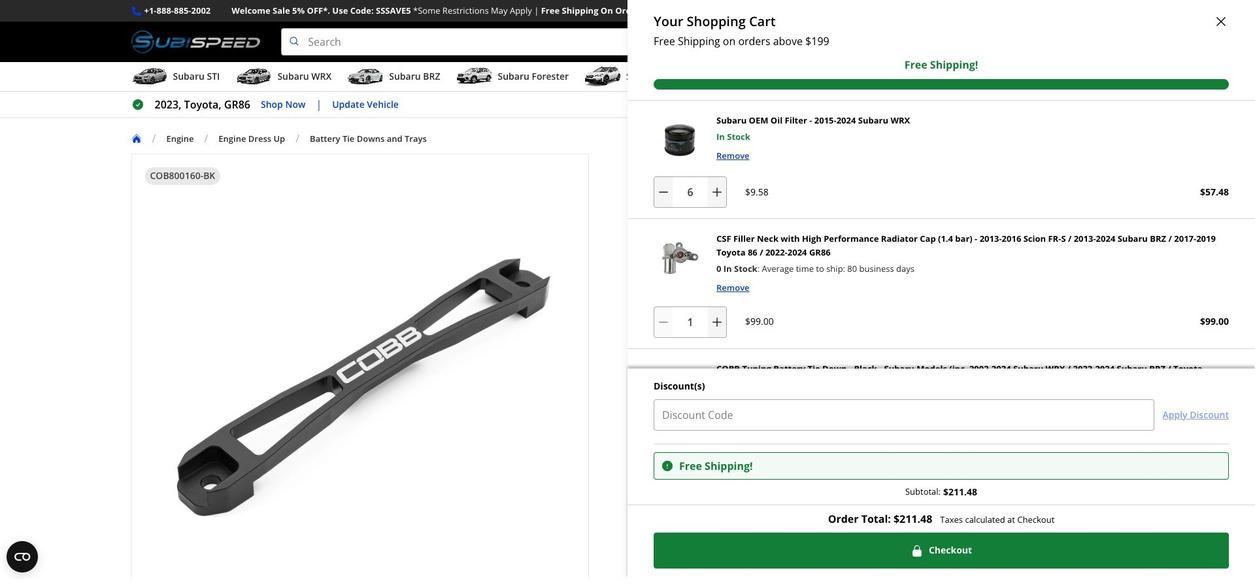 Task type: locate. For each thing, give the bounding box(es) containing it.
decrement image
[[657, 186, 670, 199], [657, 316, 670, 329]]

1 decrement image from the top
[[657, 186, 670, 199]]

Discount Code field
[[654, 399, 1155, 431]]

empty star image
[[651, 202, 662, 214], [662, 202, 674, 214]]

search input field
[[281, 28, 1033, 56]]

1 vertical spatial decrement image
[[657, 316, 670, 329]]

decrement image left increment image on the top
[[657, 186, 670, 199]]

decrement image left increment icon
[[657, 316, 670, 329]]

None number field
[[654, 177, 727, 208], [654, 306, 727, 338], [654, 177, 727, 208], [654, 306, 727, 338]]

csf8044 the all-aluminum filler neck will include a high-pressure radiator cap to fit the subaru brz., image
[[654, 232, 706, 284]]

dialog
[[628, 0, 1255, 579]]

0 vertical spatial decrement image
[[657, 186, 670, 199]]

empty star image left empty star icon
[[651, 202, 662, 214]]

empty star image up csf8044 the all-aluminum filler neck will include a high-pressure radiator cap to fit the subaru brz., image
[[662, 202, 674, 214]]

1 empty star image from the left
[[651, 202, 662, 214]]

2 decrement image from the top
[[657, 316, 670, 329]]



Task type: describe. For each thing, give the bounding box(es) containing it.
open widget image
[[7, 541, 38, 573]]

cobb tuning image
[[654, 362, 706, 414]]

2 empty star image from the left
[[662, 202, 674, 214]]

sub15208aa170 oem subaru oil filter - 2015-2020 wrx, image
[[654, 114, 706, 166]]

increment image
[[711, 316, 724, 329]]

empty star image
[[674, 202, 685, 214]]

decrement image for csf8044 the all-aluminum filler neck will include a high-pressure radiator cap to fit the subaru brz., image
[[657, 316, 670, 329]]

increment image
[[711, 186, 724, 199]]

decrement image for sub15208aa170 oem subaru oil filter - 2015-2020 wrx, image
[[657, 186, 670, 199]]



Task type: vqa. For each thing, say whether or not it's contained in the screenshot.
the right Shop
no



